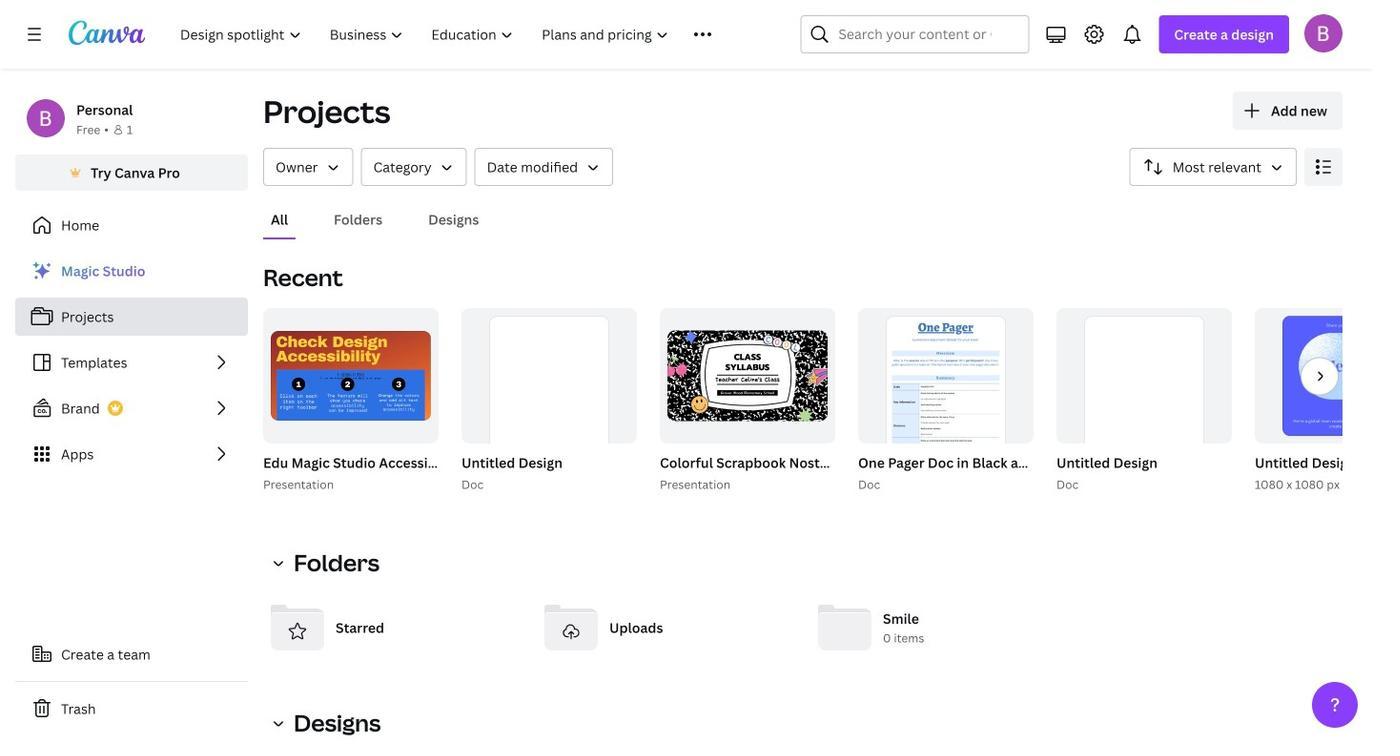 Task type: describe. For each thing, give the bounding box(es) containing it.
Sort by button
[[1130, 148, 1297, 186]]

9 group from the left
[[1053, 308, 1233, 494]]

10 group from the left
[[1057, 308, 1233, 486]]

7 group from the left
[[855, 308, 1347, 494]]

Search search field
[[839, 16, 992, 52]]

8 group from the left
[[859, 308, 1034, 486]]

1 group from the left
[[259, 308, 620, 494]]

2 group from the left
[[263, 308, 439, 444]]

3 group from the left
[[458, 308, 637, 494]]

12 group from the left
[[1255, 308, 1374, 444]]

6 group from the left
[[660, 308, 836, 444]]

bob builder image
[[1305, 14, 1343, 52]]



Task type: locate. For each thing, give the bounding box(es) containing it.
11 group from the left
[[1252, 308, 1374, 494]]

list
[[15, 252, 248, 473]]

group
[[259, 308, 620, 494], [263, 308, 439, 444], [458, 308, 637, 494], [462, 308, 637, 486], [656, 308, 1142, 494], [660, 308, 836, 444], [855, 308, 1347, 494], [859, 308, 1034, 486], [1053, 308, 1233, 494], [1057, 308, 1233, 486], [1252, 308, 1374, 494], [1255, 308, 1374, 444]]

4 group from the left
[[462, 308, 637, 486]]

top level navigation element
[[168, 15, 755, 53], [168, 15, 755, 53]]

Category button
[[361, 148, 467, 186]]

Date modified button
[[475, 148, 614, 186]]

Owner button
[[263, 148, 353, 186]]

5 group from the left
[[656, 308, 1142, 494]]

region
[[263, 738, 1343, 743]]

None search field
[[801, 15, 1030, 53]]



Task type: vqa. For each thing, say whether or not it's contained in the screenshot.
10th 'group' from right
yes



